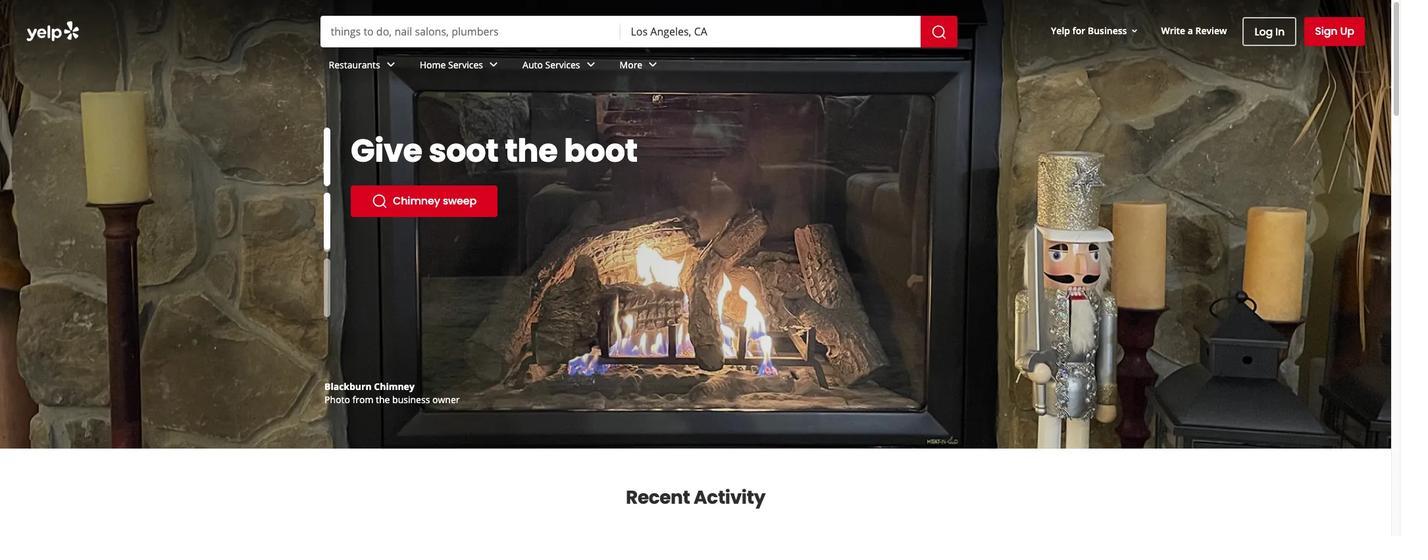 Task type: describe. For each thing, give the bounding box(es) containing it.
blackburn chimney link
[[325, 381, 415, 393]]

business inside the blackburn chimney photo from the business owner
[[392, 394, 430, 406]]

chimney sweep link
[[351, 186, 498, 217]]

yelp for business button
[[1046, 19, 1146, 43]]

blackburn chimney photo from the business owner
[[325, 381, 460, 406]]

0 vertical spatial chimney
[[393, 194, 440, 209]]

the inside the blackburn chimney photo from the business owner
[[376, 394, 390, 406]]

cj
[[325, 381, 333, 393]]

cj plumbing & heating link
[[325, 381, 427, 393]]

restaurants
[[329, 58, 380, 71]]

sweep
[[443, 194, 477, 209]]

24 chevron down v2 image
[[383, 57, 399, 73]]

services for auto services
[[545, 58, 580, 71]]

cj plumbing & heating photo from the business owner
[[325, 381, 460, 406]]

yelp
[[1051, 24, 1070, 37]]

recent activity
[[626, 485, 766, 511]]

Near text field
[[631, 24, 910, 39]]

&
[[382, 381, 389, 393]]

auto services link
[[512, 47, 609, 86]]

24 chevron down v2 image for home services
[[486, 57, 502, 73]]

plumbers
[[393, 230, 442, 246]]

review
[[1196, 24, 1227, 37]]

recent
[[626, 485, 690, 511]]

business inside the cj plumbing & heating photo from the business owner
[[392, 394, 430, 406]]

home services link
[[409, 47, 512, 86]]

your
[[402, 129, 476, 173]]

Find text field
[[331, 24, 610, 39]]

auto
[[523, 58, 543, 71]]

from inside the blackburn chimney photo from the business owner
[[353, 394, 374, 406]]

more link
[[609, 47, 672, 86]]

none field find
[[331, 24, 610, 39]]

give soot the boot
[[351, 129, 638, 173]]

24 search v2 image for fix your pipe dreams
[[372, 230, 388, 246]]

explore banner section banner
[[0, 0, 1392, 449]]

photo inside the cj plumbing & heating photo from the business owner
[[325, 394, 350, 406]]

chimney sweep
[[393, 194, 477, 209]]

24 chevron down v2 image for auto services
[[583, 57, 599, 73]]

restaurants link
[[318, 47, 409, 86]]

write
[[1162, 24, 1186, 37]]

the inside the cj plumbing & heating photo from the business owner
[[376, 394, 390, 406]]



Task type: vqa. For each thing, say whether or not it's contained in the screenshot.
the top to
no



Task type: locate. For each thing, give the bounding box(es) containing it.
24 chevron down v2 image right the more on the left of the page
[[645, 57, 661, 73]]

log
[[1255, 24, 1273, 39]]

give
[[351, 129, 422, 173]]

soot
[[429, 129, 499, 173]]

from
[[353, 394, 374, 406], [353, 394, 374, 406]]

1 horizontal spatial services
[[545, 58, 580, 71]]

yelp for business
[[1051, 24, 1127, 37]]

dreams
[[351, 166, 476, 210]]

plumbers link
[[351, 223, 463, 254]]

24 search v2 image left plumbers on the top of page
[[372, 230, 388, 246]]

24 chevron down v2 image inside home services link
[[486, 57, 502, 73]]

3 24 chevron down v2 image from the left
[[645, 57, 661, 73]]

1 select slide image from the top
[[324, 128, 330, 187]]

in
[[1276, 24, 1285, 39]]

0 horizontal spatial none field
[[331, 24, 610, 39]]

1 none field from the left
[[331, 24, 610, 39]]

services right auto
[[545, 58, 580, 71]]

owner inside the blackburn chimney photo from the business owner
[[432, 394, 460, 406]]

1 vertical spatial chimney
[[374, 381, 415, 393]]

2 select slide image from the top
[[324, 193, 330, 252]]

none search field containing sign up
[[0, 0, 1392, 86]]

photo inside the blackburn chimney photo from the business owner
[[325, 394, 350, 406]]

services
[[448, 58, 483, 71], [545, 58, 580, 71]]

0 horizontal spatial 24 chevron down v2 image
[[486, 57, 502, 73]]

2 none field from the left
[[631, 24, 910, 39]]

1 horizontal spatial 24 chevron down v2 image
[[583, 57, 599, 73]]

none search field inside search box
[[320, 16, 960, 47]]

1 24 search v2 image from the top
[[372, 194, 388, 209]]

auto services
[[523, 58, 580, 71]]

24 chevron down v2 image right auto services
[[583, 57, 599, 73]]

chimney
[[393, 194, 440, 209], [374, 381, 415, 393]]

2 24 chevron down v2 image from the left
[[583, 57, 599, 73]]

24 search v2 image inside chimney sweep link
[[372, 194, 388, 209]]

1 horizontal spatial none field
[[631, 24, 910, 39]]

1 24 chevron down v2 image from the left
[[486, 57, 502, 73]]

chimney inside the blackburn chimney photo from the business owner
[[374, 381, 415, 393]]

boot
[[564, 129, 638, 173]]

24 chevron down v2 image
[[486, 57, 502, 73], [583, 57, 599, 73], [645, 57, 661, 73]]

business
[[1088, 24, 1127, 37]]

plumbing
[[336, 381, 379, 393]]

0 horizontal spatial services
[[448, 58, 483, 71]]

for
[[1073, 24, 1086, 37]]

more
[[620, 58, 643, 71]]

business
[[392, 394, 430, 406], [392, 394, 430, 406]]

None field
[[331, 24, 610, 39], [631, 24, 910, 39]]

None search field
[[0, 0, 1392, 86]]

1 vertical spatial 24 search v2 image
[[372, 230, 388, 246]]

1 services from the left
[[448, 58, 483, 71]]

2 24 search v2 image from the top
[[372, 230, 388, 246]]

search image
[[931, 24, 947, 40]]

24 search v2 image up plumbers link
[[372, 194, 388, 209]]

owner
[[432, 394, 460, 406], [432, 394, 460, 406]]

sign
[[1315, 24, 1338, 39]]

0 vertical spatial 24 search v2 image
[[372, 194, 388, 209]]

blackburn
[[325, 381, 372, 393]]

24 chevron down v2 image left auto
[[486, 57, 502, 73]]

photo
[[325, 394, 350, 406], [325, 394, 350, 406]]

2 horizontal spatial 24 chevron down v2 image
[[645, 57, 661, 73]]

sign up link
[[1305, 17, 1365, 46]]

24 search v2 image inside plumbers link
[[372, 230, 388, 246]]

24 chevron down v2 image for more
[[645, 57, 661, 73]]

24 chevron down v2 image inside auto services link
[[583, 57, 599, 73]]

fix
[[351, 129, 395, 173]]

services right home
[[448, 58, 483, 71]]

services for home services
[[448, 58, 483, 71]]

up
[[1341, 24, 1355, 39]]

24 search v2 image for give soot the boot
[[372, 194, 388, 209]]

24 chevron down v2 image inside more link
[[645, 57, 661, 73]]

business categories element
[[318, 47, 1365, 86]]

from inside the cj plumbing & heating photo from the business owner
[[353, 394, 374, 406]]

0 vertical spatial select slide image
[[324, 128, 330, 187]]

log in link
[[1243, 17, 1297, 46]]

the
[[505, 129, 558, 173], [376, 394, 390, 406], [376, 394, 390, 406]]

home services
[[420, 58, 483, 71]]

write a review link
[[1156, 19, 1233, 43]]

activity
[[694, 485, 766, 511]]

fix your pipe dreams
[[351, 129, 553, 210]]

16 chevron down v2 image
[[1130, 26, 1140, 36]]

None search field
[[320, 16, 960, 47]]

pipe
[[482, 129, 553, 173]]

2 services from the left
[[545, 58, 580, 71]]

home
[[420, 58, 446, 71]]

24 search v2 image
[[372, 194, 388, 209], [372, 230, 388, 246]]

a
[[1188, 24, 1193, 37]]

log in
[[1255, 24, 1285, 39]]

owner inside the cj plumbing & heating photo from the business owner
[[432, 394, 460, 406]]

write a review
[[1162, 24, 1227, 37]]

1 vertical spatial select slide image
[[324, 193, 330, 252]]

heating
[[391, 381, 427, 393]]

select slide image
[[324, 128, 330, 187], [324, 193, 330, 252]]

none field near
[[631, 24, 910, 39]]

sign up
[[1315, 24, 1355, 39]]



